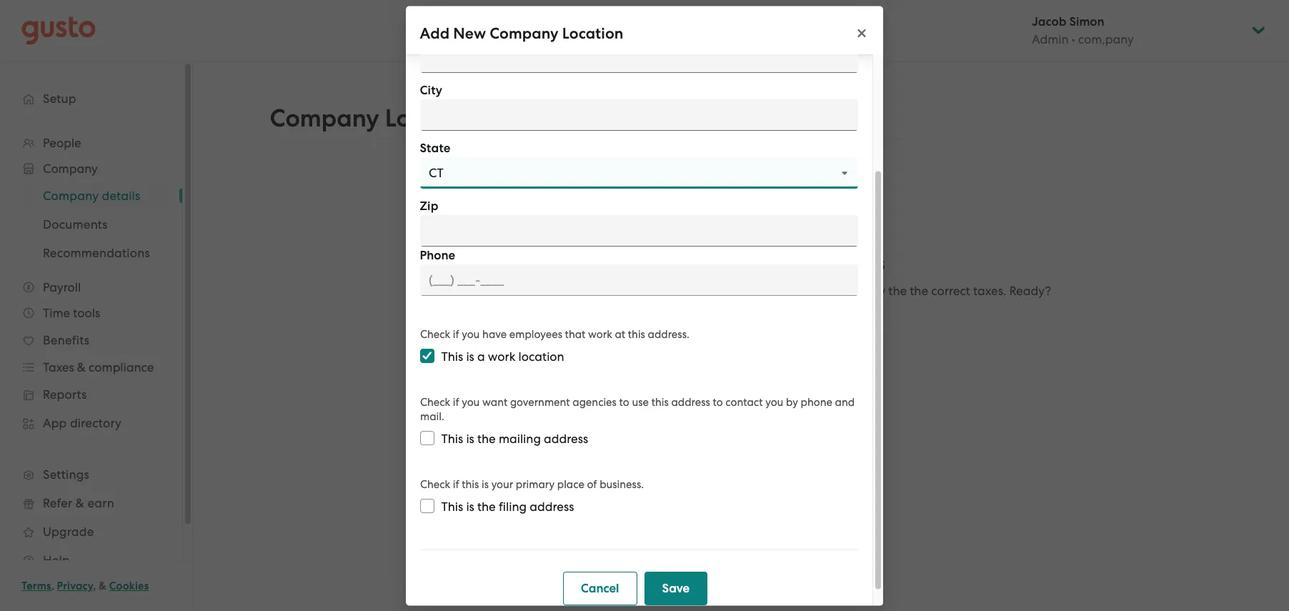Task type: vqa. For each thing, say whether or not it's contained in the screenshot.
To
yes



Task type: locate. For each thing, give the bounding box(es) containing it.
This is the filing address checkbox
[[420, 499, 435, 513]]

1 check from the top
[[420, 328, 450, 341]]

dialog main content element
[[406, 0, 883, 611]]

0 vertical spatial company
[[490, 24, 559, 42]]

a
[[478, 350, 485, 364]]

this for location
[[628, 328, 645, 341]]

is left "filing"
[[467, 500, 475, 514]]

0 vertical spatial and
[[839, 283, 861, 298]]

check for this is a work location
[[420, 328, 450, 341]]

3 check from the top
[[420, 478, 450, 491]]

check if you want government agencies to use this address to contact you by phone and mail.
[[420, 396, 855, 423]]

where
[[468, 283, 503, 298]]

0 vertical spatial add
[[420, 24, 450, 42]]

0 vertical spatial work
[[588, 328, 612, 341]]

0 vertical spatial address
[[671, 396, 710, 409]]

3 if from the top
[[453, 478, 459, 491]]

0 horizontal spatial ,
[[51, 580, 54, 593]]

address
[[671, 396, 710, 409], [544, 432, 589, 446], [530, 500, 575, 514]]

and left pay
[[839, 283, 861, 298]]

1 vertical spatial and
[[835, 396, 855, 409]]

1 vertical spatial if
[[453, 396, 459, 409]]

address right use
[[671, 396, 710, 409]]

so
[[647, 283, 659, 298]]

and
[[839, 283, 861, 298], [835, 396, 855, 409]]

check inside check if you want government agencies to use this address to contact you by phone and mail.
[[420, 396, 450, 409]]

can
[[682, 283, 703, 298]]

check up this is a work location option on the bottom of the page
[[420, 328, 450, 341]]

that
[[565, 328, 586, 341]]

if inside check if you want government agencies to use this address to contact you by phone and mail.
[[453, 396, 459, 409]]

to left contact
[[713, 396, 723, 409]]

add your company addresses
[[598, 251, 885, 276]]

mailing
[[499, 432, 541, 446]]

this
[[628, 328, 645, 341], [652, 396, 669, 409], [462, 478, 479, 491]]

employees
[[509, 328, 562, 341]]

&
[[99, 580, 107, 593]]

1 vertical spatial address
[[544, 432, 589, 446]]

1 if from the top
[[453, 328, 459, 341]]

2 , from the left
[[93, 580, 96, 593]]

Phone text field
[[420, 264, 858, 296]]

add inside dialog
[[420, 24, 450, 42]]

and inside tell us where your company is located so we can properly file your forms and pay the the correct taxes. ready? let's start.
[[839, 283, 861, 298]]

state
[[420, 141, 451, 156]]

cancel
[[581, 581, 620, 596]]

zip
[[420, 199, 439, 214]]

you
[[462, 328, 480, 341], [462, 396, 480, 409], [766, 396, 784, 409]]

1 horizontal spatial to
[[713, 396, 723, 409]]

2 check from the top
[[420, 396, 450, 409]]

1 this from the top
[[442, 350, 464, 364]]

check if this is your primary place of business.
[[420, 478, 644, 491]]

business.
[[600, 478, 644, 491]]

1 vertical spatial company
[[270, 104, 379, 133]]

your
[[506, 283, 531, 298], [776, 283, 801, 298], [491, 478, 513, 491]]

addresses
[[788, 251, 885, 276]]

have
[[483, 328, 507, 341]]

this
[[442, 350, 464, 364], [442, 432, 464, 446], [442, 500, 464, 514]]

address for this is the filing address
[[530, 500, 575, 514]]

work left at
[[588, 328, 612, 341]]

and right phone
[[835, 396, 855, 409]]

1 horizontal spatial ,
[[93, 580, 96, 593]]

mail.
[[420, 410, 444, 423]]

, left &
[[93, 580, 96, 593]]

0 vertical spatial this
[[442, 350, 464, 364]]

of
[[587, 478, 597, 491]]

your up this is the filing address
[[491, 478, 513, 491]]

this right at
[[628, 328, 645, 341]]

1 vertical spatial work
[[488, 350, 516, 364]]

This is the mailing address checkbox
[[420, 431, 435, 445]]

if left have
[[453, 328, 459, 341]]

you for a
[[462, 328, 480, 341]]

you left have
[[462, 328, 480, 341]]

ready?
[[1010, 283, 1051, 298]]

check up mail.
[[420, 396, 450, 409]]

you left by
[[766, 396, 784, 409]]

0 horizontal spatial company
[[270, 104, 379, 133]]

1 vertical spatial this
[[652, 396, 669, 409]]

2 horizontal spatial this
[[652, 396, 669, 409]]

This is a work location checkbox
[[420, 349, 435, 363]]

correct
[[932, 283, 971, 298]]

, left "privacy" at the left of page
[[51, 580, 54, 593]]

2 to from the left
[[713, 396, 723, 409]]

1 vertical spatial add
[[598, 251, 638, 276]]

save button
[[645, 572, 708, 605]]

3 this from the top
[[442, 500, 464, 514]]

want
[[483, 396, 508, 409]]

if up this is the filing address
[[453, 478, 459, 491]]

2 this from the top
[[442, 432, 464, 446]]

2 horizontal spatial company
[[691, 251, 783, 276]]

the left mailing
[[478, 432, 496, 446]]

check for this is the filing address
[[420, 478, 450, 491]]

account menu element
[[1014, 0, 1268, 61]]

your inside "dialog main content" element
[[491, 478, 513, 491]]

this inside check if you want government agencies to use this address to contact you by phone and mail.
[[652, 396, 669, 409]]

company for add new company location
[[490, 24, 559, 42]]

work right a
[[488, 350, 516, 364]]

2 if from the top
[[453, 396, 459, 409]]

the
[[889, 283, 907, 298], [910, 283, 929, 298], [478, 432, 496, 446], [478, 500, 496, 514]]

add
[[420, 24, 450, 42], [598, 251, 638, 276]]

city
[[420, 83, 443, 98]]

0 horizontal spatial add
[[420, 24, 450, 42]]

if for this is the mailing address
[[453, 396, 459, 409]]

the right pay
[[889, 283, 907, 298]]

company
[[490, 24, 559, 42], [270, 104, 379, 133], [691, 251, 783, 276]]

and inside check if you want government agencies to use this address to contact you by phone and mail.
[[835, 396, 855, 409]]

is right this is the mailing address checkbox in the left bottom of the page
[[467, 432, 475, 446]]

is left located
[[590, 283, 598, 298]]

add left new
[[420, 24, 450, 42]]

2 vertical spatial check
[[420, 478, 450, 491]]

address down government
[[544, 432, 589, 446]]

0 horizontal spatial to
[[619, 396, 630, 409]]

this for this is the mailing address
[[442, 432, 464, 446]]

tell us where your company is located so we can properly file your forms and pay the the correct taxes. ready? let's start.
[[432, 283, 1051, 315]]

at
[[615, 328, 626, 341]]

location
[[519, 350, 565, 364]]

is for this is the filing address
[[467, 500, 475, 514]]

to left use
[[619, 396, 630, 409]]

1 horizontal spatial add
[[598, 251, 638, 276]]

cookies button
[[109, 578, 149, 595]]

place
[[557, 478, 585, 491]]

check up this is the filing address option
[[420, 478, 450, 491]]

start.
[[740, 301, 769, 315]]

,
[[51, 580, 54, 593], [93, 580, 96, 593]]

to
[[619, 396, 630, 409], [713, 396, 723, 409]]

None field
[[420, 41, 858, 73]]

by
[[786, 396, 798, 409]]

home image
[[21, 16, 96, 45]]

1 horizontal spatial this
[[628, 328, 645, 341]]

2 vertical spatial if
[[453, 478, 459, 491]]

this right this is the filing address option
[[442, 500, 464, 514]]

work
[[588, 328, 612, 341], [488, 350, 516, 364]]

cookies
[[109, 580, 149, 593]]

you left want
[[462, 396, 480, 409]]

2 vertical spatial company
[[691, 251, 783, 276]]

2 vertical spatial address
[[530, 500, 575, 514]]

the left "filing"
[[478, 500, 496, 514]]

0 vertical spatial check
[[420, 328, 450, 341]]

check
[[420, 328, 450, 341], [420, 396, 450, 409], [420, 478, 450, 491]]

this for this is a work location
[[442, 350, 464, 364]]

1 vertical spatial check
[[420, 396, 450, 409]]

is left a
[[467, 350, 475, 364]]

use
[[632, 396, 649, 409]]

is
[[590, 283, 598, 298], [467, 350, 475, 364], [467, 432, 475, 446], [482, 478, 489, 491], [467, 500, 475, 514]]

1 vertical spatial this
[[442, 432, 464, 446]]

tell
[[432, 283, 450, 298]]

if left want
[[453, 396, 459, 409]]

this right this is a work location option on the bottom of the page
[[442, 350, 464, 364]]

0 vertical spatial this
[[628, 328, 645, 341]]

this up this is the filing address
[[462, 478, 479, 491]]

this right this is the mailing address checkbox in the left bottom of the page
[[442, 432, 464, 446]]

if
[[453, 328, 459, 341], [453, 396, 459, 409], [453, 478, 459, 491]]

0 vertical spatial if
[[453, 328, 459, 341]]

address down primary
[[530, 500, 575, 514]]

add up located
[[598, 251, 638, 276]]

is inside tell us where your company is located so we can properly file your forms and pay the the correct taxes. ready? let's start.
[[590, 283, 598, 298]]

this right use
[[652, 396, 669, 409]]

2 vertical spatial this
[[462, 478, 479, 491]]

company inside dialog
[[490, 24, 559, 42]]

your
[[643, 251, 686, 276]]

2 vertical spatial this
[[442, 500, 464, 514]]

this is the filing address
[[442, 500, 575, 514]]

1 horizontal spatial company
[[490, 24, 559, 42]]

address.
[[648, 328, 690, 341]]



Task type: describe. For each thing, give the bounding box(es) containing it.
government
[[510, 396, 570, 409]]

taxes.
[[974, 283, 1007, 298]]

Zip field
[[420, 215, 858, 247]]

cancel button
[[563, 572, 638, 605]]

agencies
[[573, 396, 617, 409]]

address inside check if you want government agencies to use this address to contact you by phone and mail.
[[671, 396, 710, 409]]

terms , privacy , & cookies
[[21, 580, 149, 593]]

your right file
[[776, 283, 801, 298]]

your right where
[[506, 283, 531, 298]]

if for this is a work location
[[453, 328, 459, 341]]

primary
[[516, 478, 555, 491]]

properly
[[706, 283, 753, 298]]

locations
[[385, 104, 492, 133]]

1 to from the left
[[619, 396, 630, 409]]

if for this is the filing address
[[453, 478, 459, 491]]

file
[[756, 283, 773, 298]]

add for add your company addresses
[[598, 251, 638, 276]]

City field
[[420, 99, 858, 131]]

phone
[[801, 396, 833, 409]]

save
[[663, 581, 690, 596]]

company for add your company addresses
[[691, 251, 783, 276]]

this for this is the filing address
[[442, 500, 464, 514]]

company addresses image
[[715, 179, 768, 232]]

check if you have employees that work at this address.
[[420, 328, 690, 341]]

filing
[[499, 500, 527, 514]]

is for this is a work location
[[467, 350, 475, 364]]

0 horizontal spatial this
[[462, 478, 479, 491]]

us
[[453, 283, 466, 298]]

this is a work location
[[442, 350, 565, 364]]

1 horizontal spatial work
[[588, 328, 612, 341]]

check for this is the mailing address
[[420, 396, 450, 409]]

pay
[[864, 283, 886, 298]]

phone
[[420, 248, 456, 263]]

terms
[[21, 580, 51, 593]]

forms
[[804, 283, 836, 298]]

let's
[[714, 301, 737, 315]]

0 horizontal spatial work
[[488, 350, 516, 364]]

terms link
[[21, 580, 51, 593]]

1 , from the left
[[51, 580, 54, 593]]

new
[[454, 24, 486, 42]]

location
[[563, 24, 624, 42]]

this for address
[[652, 396, 669, 409]]

company
[[534, 283, 587, 298]]

we
[[662, 283, 679, 298]]

you for the
[[462, 396, 480, 409]]

company locations
[[270, 104, 492, 133]]

the left correct
[[910, 283, 929, 298]]

add new company location
[[420, 24, 624, 42]]

address for this is the mailing address
[[544, 432, 589, 446]]

contact
[[726, 396, 763, 409]]

this is the mailing address
[[442, 432, 589, 446]]

add company location dialog
[[406, 0, 883, 611]]

is up this is the filing address
[[482, 478, 489, 491]]

privacy
[[57, 580, 93, 593]]

is for this is the mailing address
[[467, 432, 475, 446]]

privacy link
[[57, 580, 93, 593]]

located
[[601, 283, 644, 298]]

add for add new company location
[[420, 24, 450, 42]]



